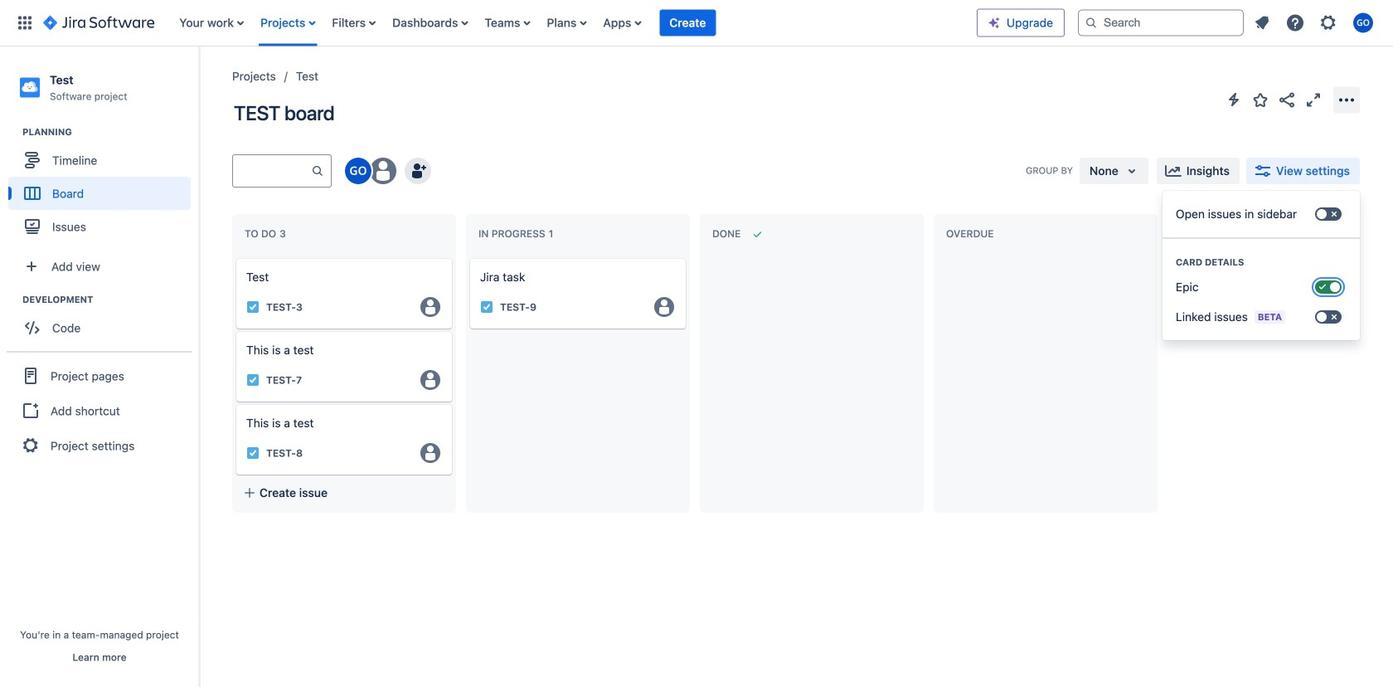 Task type: vqa. For each thing, say whether or not it's contained in the screenshot.
"heading" for group associated with planning icon
no



Task type: locate. For each thing, give the bounding box(es) containing it.
list item
[[660, 0, 716, 46]]

2 vertical spatial heading
[[22, 293, 198, 306]]

development image
[[2, 290, 22, 310]]

Search this board text field
[[233, 156, 311, 186]]

your profile and settings image
[[1354, 13, 1374, 33]]

star test board image
[[1251, 90, 1271, 110]]

task image
[[246, 300, 260, 314]]

banner
[[0, 0, 1394, 46]]

planning image
[[2, 122, 22, 142]]

task image
[[480, 300, 494, 314], [246, 373, 260, 387], [246, 446, 260, 460]]

appswitcher icon image
[[15, 13, 35, 33]]

more actions image
[[1338, 90, 1357, 110]]

add people image
[[408, 161, 428, 181]]

group
[[8, 125, 198, 248], [8, 293, 198, 349], [7, 351, 193, 469]]

view settings image
[[1254, 161, 1274, 181]]

Search field
[[1079, 10, 1245, 36]]

1 vertical spatial heading
[[1163, 256, 1361, 269]]

1 vertical spatial task image
[[246, 373, 260, 387]]

0 vertical spatial heading
[[22, 125, 198, 139]]

sidebar element
[[0, 46, 199, 687]]

None search field
[[1079, 10, 1245, 36]]

primary element
[[10, 0, 977, 46]]

card details group
[[1163, 237, 1361, 340]]

jira software image
[[43, 13, 155, 33], [43, 13, 155, 33]]

heading
[[22, 125, 198, 139], [1163, 256, 1361, 269], [22, 293, 198, 306]]

0 vertical spatial group
[[8, 125, 198, 248]]

group for planning image
[[8, 125, 198, 248]]

1 vertical spatial group
[[8, 293, 198, 349]]

search image
[[1085, 16, 1099, 29]]

list
[[171, 0, 977, 46], [1248, 8, 1384, 38]]

automations menu button icon image
[[1225, 90, 1245, 110]]

create issue image
[[459, 247, 479, 267]]



Task type: describe. For each thing, give the bounding box(es) containing it.
2 vertical spatial task image
[[246, 446, 260, 460]]

sidebar navigation image
[[181, 66, 217, 100]]

in progress element
[[479, 228, 557, 240]]

2 vertical spatial group
[[7, 351, 193, 469]]

1 horizontal spatial list
[[1248, 8, 1384, 38]]

group for 'development' icon
[[8, 293, 198, 349]]

heading for 'development' icon
[[22, 293, 198, 306]]

enter full screen image
[[1304, 90, 1324, 110]]

0 horizontal spatial list
[[171, 0, 977, 46]]

create issue image
[[225, 247, 245, 267]]

settings image
[[1319, 13, 1339, 33]]

notifications image
[[1253, 13, 1273, 33]]

0 vertical spatial task image
[[480, 300, 494, 314]]

heading for planning image
[[22, 125, 198, 139]]

create column image
[[1172, 217, 1192, 237]]

to do element
[[245, 228, 289, 240]]

help image
[[1286, 13, 1306, 33]]



